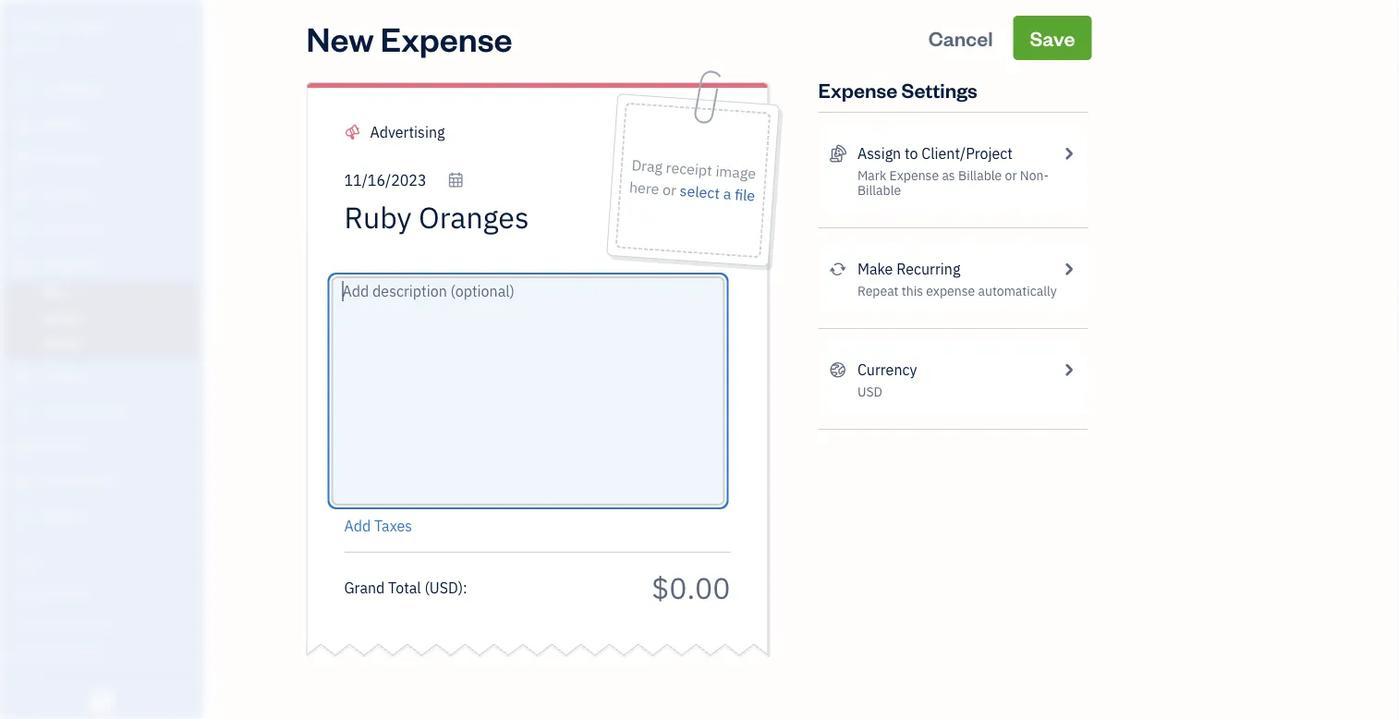 Task type: vqa. For each thing, say whether or not it's contained in the screenshot.
):
yes



Task type: locate. For each thing, give the bounding box(es) containing it.
billable
[[959, 167, 1002, 184], [858, 182, 901, 199]]

add
[[344, 516, 371, 536]]

1 horizontal spatial usd
[[858, 383, 883, 400]]

repeat
[[858, 282, 899, 299]]

taxes
[[374, 516, 412, 536]]

or inside mark expense as billable or non- billable
[[1005, 167, 1017, 184]]

refresh image
[[830, 258, 847, 280]]

team members image
[[14, 585, 198, 600]]

receipt
[[665, 158, 713, 180]]

usd down currency
[[858, 383, 883, 400]]

or inside 'drag receipt image here or'
[[662, 180, 677, 200]]

Merchant text field
[[344, 199, 597, 236]]

0 vertical spatial chevronright image
[[1060, 142, 1077, 165]]

or left the "non-"
[[1005, 167, 1017, 184]]

chevronright image
[[1060, 142, 1077, 165], [1060, 359, 1077, 381]]

1 vertical spatial chevronright image
[[1060, 359, 1077, 381]]

apps image
[[14, 556, 198, 570]]

):
[[458, 578, 467, 597]]

Date in MM/DD/YYYY format text field
[[344, 171, 464, 190]]

or
[[1005, 167, 1017, 184], [662, 180, 677, 200]]

currencyandlanguage image
[[830, 359, 847, 381]]

dashboard image
[[12, 80, 34, 99]]

1 chevronright image from the top
[[1060, 142, 1077, 165]]

expense
[[381, 16, 513, 60], [818, 76, 898, 103], [890, 167, 939, 184]]

select
[[679, 181, 721, 203]]

or right here
[[662, 180, 677, 200]]

save button
[[1013, 16, 1092, 60]]

0 vertical spatial expense
[[381, 16, 513, 60]]

or for mark expense as billable or non- billable
[[1005, 167, 1017, 184]]

money image
[[12, 438, 34, 457]]

client image
[[12, 116, 34, 134]]

image
[[715, 161, 757, 183]]

1 vertical spatial expense
[[818, 76, 898, 103]]

(
[[425, 578, 430, 597]]

usd right total
[[430, 578, 458, 597]]

add taxes
[[344, 516, 412, 536]]

1 horizontal spatial or
[[1005, 167, 1017, 184]]

expense for mark expense as billable or non- billable
[[890, 167, 939, 184]]

settings
[[902, 76, 978, 103]]

billable down client/project
[[959, 167, 1002, 184]]

ruby
[[15, 16, 49, 36]]

items and services image
[[14, 615, 198, 629]]

as
[[942, 167, 955, 184]]

cancel
[[929, 24, 993, 51]]

expense settings
[[818, 76, 978, 103]]

2 chevronright image from the top
[[1060, 359, 1077, 381]]

1 vertical spatial usd
[[430, 578, 458, 597]]

usd
[[858, 383, 883, 400], [430, 578, 458, 597]]

new expense
[[306, 16, 513, 60]]

make recurring
[[858, 259, 961, 279]]

main element
[[0, 0, 250, 719]]

settings image
[[14, 674, 198, 689]]

2 vertical spatial expense
[[890, 167, 939, 184]]

new
[[306, 16, 374, 60]]

expense inside mark expense as billable or non- billable
[[890, 167, 939, 184]]

project image
[[12, 368, 34, 386]]

automatically
[[978, 282, 1057, 299]]

save
[[1030, 24, 1075, 51]]

0 horizontal spatial or
[[662, 180, 677, 200]]

billable down assign
[[858, 182, 901, 199]]

make
[[858, 259, 893, 279]]

or for drag receipt image here or
[[662, 180, 677, 200]]

ruby oranges owner
[[15, 16, 109, 52]]



Task type: describe. For each thing, give the bounding box(es) containing it.
this
[[902, 282, 923, 299]]

bank connections image
[[14, 644, 198, 659]]

0 horizontal spatial usd
[[430, 578, 458, 597]]

cancel button
[[912, 16, 1010, 60]]

drag
[[631, 155, 663, 177]]

Category text field
[[370, 121, 528, 143]]

to
[[905, 144, 918, 163]]

drag receipt image here or
[[629, 155, 757, 200]]

recurring
[[897, 259, 961, 279]]

non-
[[1020, 167, 1049, 184]]

0 horizontal spatial billable
[[858, 182, 901, 199]]

mark
[[858, 167, 887, 184]]

assign
[[858, 144, 901, 163]]

grand total ( usd ):
[[344, 578, 467, 597]]

expensesrebilling image
[[830, 142, 847, 165]]

a
[[723, 184, 732, 204]]

file
[[734, 185, 756, 205]]

Amount (USD) text field
[[651, 568, 731, 607]]

client/project
[[922, 144, 1013, 163]]

expense for new expense
[[381, 16, 513, 60]]

owner
[[15, 37, 49, 52]]

add taxes button
[[344, 515, 412, 537]]

timer image
[[12, 403, 34, 421]]

select a file
[[679, 181, 756, 205]]

total
[[388, 578, 421, 597]]

0 vertical spatial usd
[[858, 383, 883, 400]]

chevronright image for assign to client/project
[[1060, 142, 1077, 165]]

expense
[[926, 282, 975, 299]]

mark expense as billable or non- billable
[[858, 167, 1049, 199]]

expense image
[[12, 256, 34, 275]]

assign to client/project
[[858, 144, 1013, 163]]

currency
[[858, 360, 917, 379]]

select a file button
[[679, 179, 756, 207]]

1 horizontal spatial billable
[[959, 167, 1002, 184]]

invoice image
[[12, 186, 34, 204]]

grand
[[344, 578, 385, 597]]

Description text field
[[335, 280, 721, 502]]

chart image
[[12, 473, 34, 492]]

here
[[629, 177, 660, 199]]

chevronright image for currency
[[1060, 359, 1077, 381]]

freshbooks image
[[87, 690, 116, 712]]

chevronright image
[[1060, 258, 1077, 280]]

repeat this expense automatically
[[858, 282, 1057, 299]]

estimate image
[[12, 151, 34, 169]]

payment image
[[12, 221, 34, 239]]

oranges
[[53, 16, 109, 36]]

report image
[[12, 508, 34, 527]]



